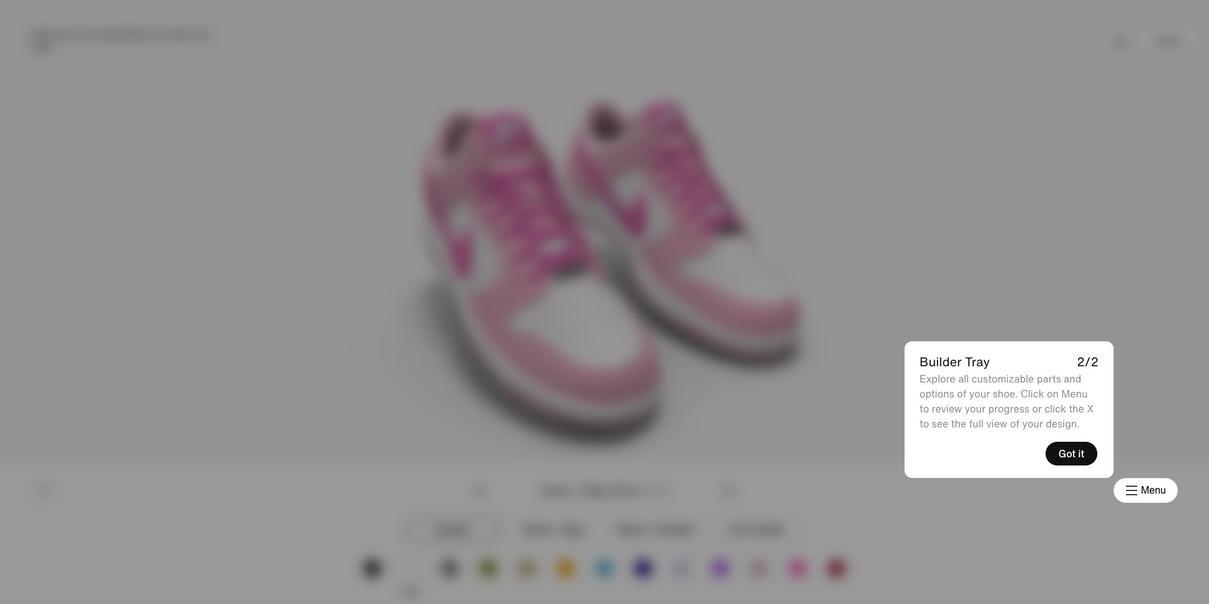 Task type: describe. For each thing, give the bounding box(es) containing it.
suede
[[754, 522, 784, 537]]

©
[[260, 283, 267, 293]]

menu inside button
[[1141, 485, 1166, 496]]

promotions
[[662, 87, 706, 97]]

progress
[[989, 401, 1030, 416]]

teacher link
[[662, 144, 690, 154]]

2 horizontal spatial of
[[1010, 416, 1020, 431]]

builder
[[920, 353, 962, 371]]

0 vertical spatial of
[[750, 256, 757, 267]]

teacher
[[662, 144, 690, 154]]

sustainability link
[[501, 182, 549, 193]]

all
[[959, 371, 969, 386]]

/
[[650, 482, 656, 498]]

customizable
[[972, 371, 1035, 386]]

parts
[[1037, 371, 1061, 386]]

birthday link
[[662, 182, 692, 193]]

news link
[[501, 105, 521, 115]]

about nike
[[501, 87, 541, 97]]

birthday
[[662, 182, 692, 193]]

inc.
[[310, 283, 322, 293]]

first
[[662, 163, 678, 173]]

first responders & medical professionals
[[662, 163, 808, 173]]

2 to from the top
[[920, 416, 929, 431]]

careers
[[501, 124, 529, 135]]

1 to from the top
[[920, 401, 929, 416]]

your left view at the bottom of page
[[965, 401, 986, 416]]

19
[[656, 482, 668, 498]]

first responders & medical professionals link
[[662, 163, 808, 173]]

builder tray
[[920, 353, 990, 371]]

favorites image
[[1131, 34, 1146, 49]]

on
[[1047, 386, 1059, 401]]

explore all customizable parts and options of your shoe. click on menu to review your progress or click the x to see the full view of your design.
[[920, 371, 1094, 431]]

$160
[[31, 41, 52, 54]]

terms
[[726, 256, 748, 267]]

share custom design image
[[1114, 33, 1129, 48]]

velvet for velvet - cheetah
[[617, 522, 645, 537]]

and
[[1064, 371, 1082, 386]]

terms of sale
[[726, 256, 774, 267]]

leather button
[[406, 519, 500, 541]]

tiger
[[561, 522, 585, 537]]

croc
[[729, 522, 751, 537]]

your left the click
[[1023, 416, 1043, 431]]

nike inside nike dunk low unlocked by you, with love $160
[[31, 27, 50, 41]]

you,
[[149, 27, 167, 41]]

rights
[[336, 283, 358, 293]]

promotions & discounts link
[[662, 87, 754, 97]]

got it button
[[1046, 442, 1098, 466]]

x
[[1087, 401, 1094, 416]]

cheetah
[[654, 522, 694, 537]]

velvet - tiger
[[523, 522, 585, 537]]

or
[[1033, 401, 1042, 416]]

purpose link
[[501, 163, 531, 173]]

- for cheetah
[[648, 522, 652, 537]]

1 horizontal spatial the
[[1069, 401, 1085, 416]]

croc suede button
[[709, 519, 804, 541]]

nike,
[[290, 283, 308, 293]]



Task type: vqa. For each thing, say whether or not it's contained in the screenshot.
- in the Vamp - Right Shoe 1 / 19
yes



Task type: locate. For each thing, give the bounding box(es) containing it.
0 horizontal spatial nike
[[31, 27, 50, 41]]

converse image
[[66, 4, 81, 19]]

0 horizontal spatial of
[[750, 256, 757, 267]]

by
[[136, 27, 147, 41]]

nike left the dunk
[[31, 27, 50, 41]]

click
[[1045, 401, 1067, 416]]

- for right
[[574, 482, 579, 499]]

of right options
[[957, 386, 967, 401]]

sale
[[759, 256, 774, 267]]

done button
[[1141, 28, 1197, 53]]

tray
[[965, 353, 990, 371]]

with
[[169, 27, 188, 41]]

0 vertical spatial nike
[[31, 27, 50, 41]]

jordan image
[[36, 4, 51, 19]]

leather
[[435, 522, 471, 537]]

2 vertical spatial of
[[1010, 416, 1020, 431]]

1 horizontal spatial velvet
[[617, 522, 645, 537]]

nike right about
[[526, 87, 541, 97]]

2 velvet from the left
[[617, 522, 645, 537]]

medical
[[731, 163, 759, 173]]

& left medical on the right top
[[724, 163, 729, 173]]

2 horizontal spatial -
[[648, 522, 652, 537]]

- for tiger
[[554, 522, 558, 537]]

1 velvet from the left
[[523, 522, 552, 537]]

low
[[76, 27, 92, 41]]

about
[[501, 87, 523, 97]]

news
[[501, 105, 521, 115]]

0 vertical spatial &
[[709, 87, 714, 97]]

dunk
[[52, 27, 73, 41]]

- left tiger
[[554, 522, 558, 537]]

military link
[[662, 124, 688, 135]]

croc suede
[[729, 522, 784, 537]]

&
[[709, 87, 714, 97], [724, 163, 729, 173]]

velvet - tiger button
[[507, 519, 602, 541]]

- inside 'vamp - right shoe 1 / 19'
[[574, 482, 579, 499]]

options
[[920, 386, 955, 401]]

discounts
[[716, 87, 754, 97]]

responders
[[680, 163, 722, 173]]

0 horizontal spatial the
[[951, 416, 967, 431]]

menu
[[1062, 386, 1088, 401], [1141, 485, 1166, 496]]

full
[[969, 416, 984, 431]]

the
[[1069, 401, 1085, 416], [951, 416, 967, 431]]

- inside velvet - tiger button
[[554, 522, 558, 537]]

0 horizontal spatial menu
[[1062, 386, 1088, 401]]

velvet for velvet - tiger
[[523, 522, 552, 537]]

velvet down shoe
[[617, 522, 645, 537]]

reserved
[[360, 283, 394, 293]]

purpose
[[501, 163, 531, 173]]

to
[[920, 401, 929, 416], [920, 416, 929, 431]]

1 vertical spatial &
[[724, 163, 729, 173]]

1 horizontal spatial -
[[574, 482, 579, 499]]

1 vertical spatial menu
[[1141, 485, 1166, 496]]

- left right
[[574, 482, 579, 499]]

shoe
[[613, 482, 640, 499]]

got
[[1059, 446, 1076, 461]]

of right view at the bottom of page
[[1010, 416, 1020, 431]]

got it
[[1059, 446, 1085, 461]]

it
[[1079, 446, 1085, 461]]

1 horizontal spatial menu
[[1141, 485, 1166, 496]]

see
[[932, 416, 949, 431]]

design.
[[1046, 416, 1080, 431]]

menu button
[[1114, 478, 1178, 503]]

1 vertical spatial of
[[957, 386, 967, 401]]

menu bar
[[213, 25, 996, 62]]

0 horizontal spatial velvet
[[523, 522, 552, 537]]

right
[[582, 482, 610, 499]]

of
[[750, 256, 757, 267], [957, 386, 967, 401], [1010, 416, 1020, 431]]

1 horizontal spatial &
[[724, 163, 729, 173]]

velvet
[[523, 522, 552, 537], [617, 522, 645, 537]]

0 horizontal spatial -
[[554, 522, 558, 537]]

military
[[662, 124, 688, 135]]

1 horizontal spatial nike
[[526, 87, 541, 97]]

1
[[645, 482, 650, 498]]

your
[[970, 386, 990, 401], [965, 401, 986, 416], [1023, 416, 1043, 431]]

view
[[987, 416, 1008, 431]]

student link
[[662, 105, 690, 115]]

review
[[932, 401, 962, 416]]

the left full
[[951, 416, 967, 431]]

velvet - cheetah button
[[608, 519, 703, 541]]

professionals
[[761, 163, 808, 173]]

velvet left tiger
[[523, 522, 552, 537]]

& left discounts
[[709, 87, 714, 97]]

the left x
[[1069, 401, 1085, 416]]

0 vertical spatial menu
[[1062, 386, 1088, 401]]

2/2
[[1077, 353, 1099, 371]]

shoe.
[[993, 386, 1018, 401]]

1 vertical spatial nike
[[526, 87, 541, 97]]

all
[[324, 283, 334, 293]]

close customization tray image
[[36, 483, 51, 498]]

- left cheetah
[[648, 522, 652, 537]]

nike dunk low unlocked by you, with love $160
[[31, 27, 210, 54]]

1 horizontal spatial of
[[957, 386, 967, 401]]

0 horizontal spatial &
[[709, 87, 714, 97]]

unlocked
[[95, 27, 133, 41]]

careers link
[[501, 124, 529, 135]]

velvet - cheetah
[[617, 522, 694, 537]]

2023
[[269, 283, 288, 293]]

promotions & discounts
[[662, 87, 754, 97]]

vamp - right shoe 1 / 19
[[542, 482, 668, 499]]

of left sale
[[750, 256, 757, 267]]

nike
[[31, 27, 50, 41], [526, 87, 541, 97]]

sustainability
[[501, 182, 549, 193]]

- inside 'velvet - cheetah' button
[[648, 522, 652, 537]]

nike home page image
[[29, 17, 78, 66]]

menu inside explore all customizable parts and options of your shoe. click on menu to review your progress or click the x to see the full view of your design.
[[1062, 386, 1088, 401]]

student
[[662, 105, 690, 115]]

© 2023 nike, inc. all rights reserved
[[260, 283, 394, 293]]

vamp
[[542, 482, 571, 499]]

terms of sale link
[[721, 248, 779, 276]]

investors link
[[501, 144, 534, 154]]

done
[[1157, 33, 1181, 48]]

investors
[[501, 144, 534, 154]]

click
[[1021, 386, 1045, 401]]

explore
[[920, 371, 956, 386]]

love
[[191, 27, 210, 41]]

your right all
[[970, 386, 990, 401]]



